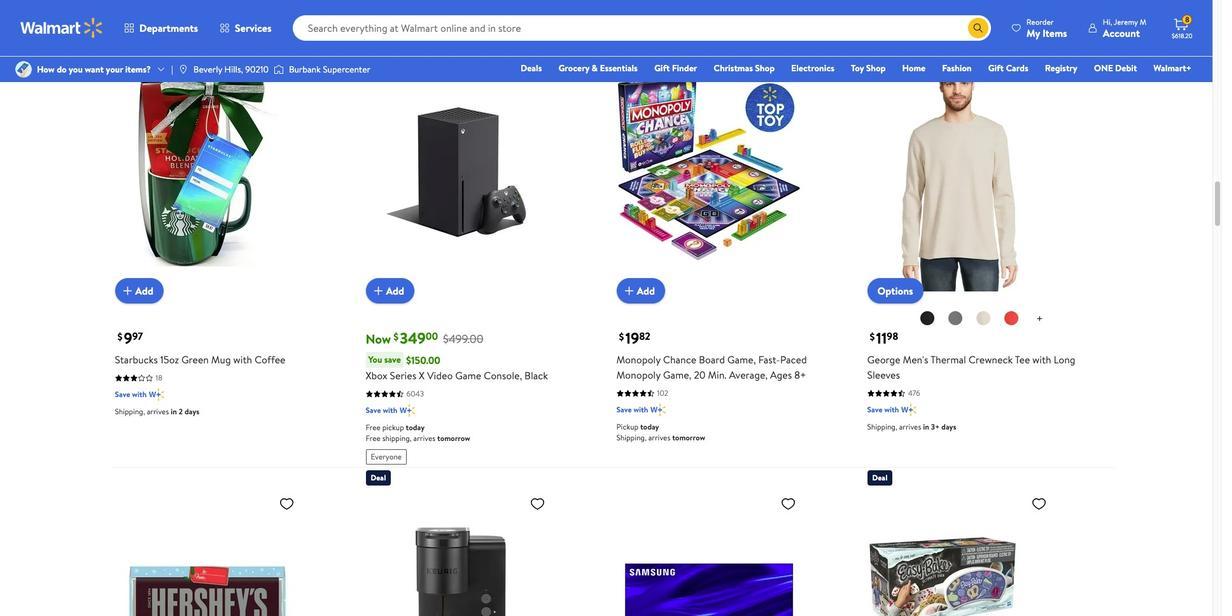 Task type: locate. For each thing, give the bounding box(es) containing it.
toy
[[852, 62, 865, 75]]

1 horizontal spatial  image
[[178, 64, 188, 75]]

long
[[1054, 353, 1076, 367]]

2 horizontal spatial walmart plus image
[[902, 404, 917, 417]]

$150.00
[[406, 353, 441, 367]]

2 horizontal spatial add
[[637, 284, 655, 298]]

shipping,
[[383, 2, 412, 13], [383, 433, 412, 444]]

&
[[592, 62, 598, 75]]

green
[[182, 353, 209, 367]]

2 horizontal spatial add button
[[617, 278, 666, 304]]

0 horizontal spatial in
[[171, 406, 177, 417]]

samsung 50" class tu690t crystal uhd 4k smart tv powered by tizen un50tu690tfxza image
[[617, 491, 802, 617]]

xbox
[[366, 369, 388, 383]]

0 horizontal spatial days
[[185, 406, 200, 417]]

 image right the |
[[178, 64, 188, 75]]

3 add from the left
[[637, 284, 655, 298]]

gift left cards
[[989, 62, 1004, 75]]

add for 9
[[135, 284, 154, 298]]

$ inside $ 19 82
[[619, 330, 624, 344]]

1 horizontal spatial days
[[451, 2, 466, 13]]

0 horizontal spatial  image
[[15, 61, 32, 78]]

monopoly up 102
[[617, 368, 661, 382]]

game, up average,
[[728, 353, 756, 367]]

Search search field
[[293, 15, 992, 41]]

grocery & essentials link
[[553, 61, 644, 75]]

1 horizontal spatial shipping,
[[617, 433, 647, 443]]

1 horizontal spatial add
[[386, 284, 404, 298]]

electronics link
[[786, 61, 841, 75]]

add to cart image up now
[[371, 283, 386, 299]]

1 horizontal spatial gift
[[989, 62, 1004, 75]]

add button for 9
[[115, 278, 164, 304]]

game,
[[728, 353, 756, 367], [663, 368, 692, 382]]

gift left finder
[[655, 62, 670, 75]]

2 gift from the left
[[989, 62, 1004, 75]]

items
[[1043, 26, 1068, 40]]

beverly
[[194, 63, 222, 76]]

my
[[1027, 26, 1041, 40]]

3 $ from the left
[[619, 330, 624, 344]]

your
[[106, 63, 123, 76]]

in
[[438, 2, 444, 13], [171, 406, 177, 417], [924, 422, 930, 433]]

with right tee
[[1033, 353, 1052, 367]]

grocery
[[559, 62, 590, 75]]

0 horizontal spatial add button
[[115, 278, 164, 304]]

gift finder link
[[649, 61, 703, 75]]

save down starbucks
[[115, 389, 130, 400]]

add to cart image
[[622, 283, 637, 299]]

2 vertical spatial in
[[924, 422, 930, 433]]

add button up 97
[[115, 278, 164, 304]]

shipping,
[[115, 406, 145, 417], [868, 422, 898, 433], [617, 433, 647, 443]]

0 horizontal spatial walmart plus image
[[149, 389, 164, 401]]

save down the "sleeves"
[[868, 404, 883, 415]]

in for 9
[[171, 406, 177, 417]]

$ inside $ 11 98
[[870, 330, 875, 344]]

2 shipping, from the top
[[383, 433, 412, 444]]

with inside george men's thermal crewneck tee with long sleeves
[[1033, 353, 1052, 367]]

2 $ from the left
[[394, 330, 399, 344]]

1 vertical spatial monopoly
[[617, 368, 661, 382]]

1 add from the left
[[135, 284, 154, 298]]

8+
[[795, 368, 807, 382]]

deal for easy-bake ultimate oven creative baking toy image
[[873, 473, 888, 483]]

0 vertical spatial days
[[451, 2, 466, 13]]

home
[[903, 62, 926, 75]]

oatmeal heather image
[[976, 311, 992, 326]]

$499.00
[[443, 331, 484, 347]]

1 shop from the left
[[756, 62, 775, 75]]

add up 82
[[637, 284, 655, 298]]

 image
[[274, 63, 284, 76]]

add
[[135, 284, 154, 298], [386, 284, 404, 298], [637, 284, 655, 298]]

1 vertical spatial shipping,
[[383, 433, 412, 444]]

1 vertical spatial in
[[171, 406, 177, 417]]

2 horizontal spatial days
[[942, 422, 957, 433]]

1 vertical spatial 2
[[179, 406, 183, 417]]

add to favorites list, hershey's milk chocolate christmas candy, bulk bar 3 lb image
[[279, 496, 295, 512]]

george men's thermal crewneck tee with long sleeves
[[868, 353, 1076, 382]]

sleeves
[[868, 368, 901, 382]]

shipping, inside pickup today shipping, arrives tomorrow
[[617, 433, 647, 443]]

black soot image
[[920, 311, 936, 326]]

starbucks 15oz green mug with coffee
[[115, 353, 286, 367]]

deal down everyone
[[371, 473, 386, 483]]

1 horizontal spatial tomorrow
[[673, 433, 706, 443]]

add button for $499.00
[[366, 278, 415, 304]]

days
[[451, 2, 466, 13], [185, 406, 200, 417], [942, 422, 957, 433]]

$ left 9
[[118, 330, 123, 344]]

2 horizontal spatial shipping,
[[868, 422, 898, 433]]

add to cart image up 97
[[120, 283, 135, 299]]

00
[[426, 330, 438, 344]]

1 horizontal spatial game,
[[728, 353, 756, 367]]

$ for 19
[[619, 330, 624, 344]]

shop
[[756, 62, 775, 75], [867, 62, 886, 75]]

tomorrow
[[673, 433, 706, 443], [438, 433, 471, 444]]

walmart image
[[20, 18, 103, 38]]

with
[[233, 353, 252, 367], [1033, 353, 1052, 367], [132, 389, 147, 400], [634, 404, 649, 415], [885, 404, 900, 415], [383, 405, 398, 416]]

toy shop
[[852, 62, 886, 75]]

2 free from the top
[[366, 422, 381, 433]]

keurig k-express essentials single serve k-cup pod coffee maker, black image
[[366, 491, 551, 617]]

now
[[366, 331, 391, 348]]

0 horizontal spatial gift
[[655, 62, 670, 75]]

2 horizontal spatial in
[[924, 422, 930, 433]]

shop for christmas shop
[[756, 62, 775, 75]]

0 horizontal spatial today
[[406, 422, 425, 433]]

0 vertical spatial shipping,
[[383, 2, 412, 13]]

x
[[419, 369, 425, 383]]

walmart plus image up shipping, arrives in 2 days
[[149, 389, 164, 401]]

you save $150.00 xbox series x video game console, black
[[366, 353, 548, 383]]

 image left how at the left top
[[15, 61, 32, 78]]

deal down free shipping, arrives in 2 days
[[371, 26, 386, 36]]

0 vertical spatial in
[[438, 2, 444, 13]]

gift cards
[[989, 62, 1029, 75]]

add button up 82
[[617, 278, 666, 304]]

options
[[878, 284, 914, 298]]

0 horizontal spatial shipping,
[[115, 406, 145, 417]]

fast-
[[759, 353, 781, 367]]

george
[[868, 353, 901, 367]]

save
[[385, 354, 401, 366]]

crewneck
[[969, 353, 1013, 367]]

2 vertical spatial days
[[942, 422, 957, 433]]

0 horizontal spatial tomorrow
[[438, 433, 471, 444]]

shop left add to favorites list, monopoly chance board game, fast-paced monopoly game, 20 min. average, ages 8+ "icon"
[[756, 62, 775, 75]]

today right pickup
[[406, 422, 425, 433]]

0 horizontal spatial add to cart image
[[120, 283, 135, 299]]

walmart plus image for 9
[[149, 389, 164, 401]]

options link
[[868, 278, 924, 304]]

pickup
[[617, 422, 639, 433]]

+ button
[[1027, 309, 1054, 329]]

add up 349
[[386, 284, 404, 298]]

1 horizontal spatial walmart plus image
[[400, 404, 415, 417]]

save for 11
[[868, 404, 883, 415]]

now $ 349 00 $499.00
[[366, 327, 484, 349]]

0 horizontal spatial game,
[[663, 368, 692, 382]]

free
[[366, 2, 381, 13], [366, 422, 381, 433], [366, 433, 381, 444]]

add to cart image for $499.00
[[371, 283, 386, 299]]

save
[[115, 389, 130, 400], [617, 404, 632, 415], [868, 404, 883, 415], [366, 405, 381, 416]]

services button
[[209, 13, 283, 43]]

walmart plus image down '6043' at the bottom left of the page
[[400, 404, 415, 417]]

deal down shipping, arrives in 3+ days
[[873, 473, 888, 483]]

mug
[[211, 353, 231, 367]]

0 horizontal spatial 2
[[179, 406, 183, 417]]

90210
[[245, 63, 269, 76]]

102
[[658, 388, 669, 399]]

video
[[427, 369, 453, 383]]

2 shop from the left
[[867, 62, 886, 75]]

1 horizontal spatial shop
[[867, 62, 886, 75]]

add for $499.00
[[386, 284, 404, 298]]

9
[[124, 327, 132, 349]]

coffee
[[255, 353, 286, 367]]

beverly hills, 90210
[[194, 63, 269, 76]]

1 free from the top
[[366, 2, 381, 13]]

2 add to cart image from the left
[[371, 283, 386, 299]]

1 horizontal spatial add to cart image
[[371, 283, 386, 299]]

$ inside $ 9 97
[[118, 330, 123, 344]]

1 vertical spatial game,
[[663, 368, 692, 382]]

4 $ from the left
[[870, 330, 875, 344]]

+
[[1037, 311, 1044, 327]]

1 vertical spatial days
[[185, 406, 200, 417]]

1 monopoly from the top
[[617, 353, 661, 367]]

george men's thermal crewneck tee with long sleeves image
[[868, 44, 1052, 294]]

2 add button from the left
[[366, 278, 415, 304]]

today down walmart plus icon
[[641, 422, 660, 433]]

walmart plus image
[[149, 389, 164, 401], [902, 404, 917, 417], [400, 404, 415, 417]]

save with for 19
[[617, 404, 649, 415]]

walmart plus image up shipping, arrives in 3+ days
[[902, 404, 917, 417]]

 image for beverly
[[178, 64, 188, 75]]

98
[[887, 330, 899, 344]]

registry link
[[1040, 61, 1084, 75]]

tomorrow inside pickup today shipping, arrives tomorrow
[[673, 433, 706, 443]]

tomorrow inside free pickup today free shipping, arrives tomorrow
[[438, 433, 471, 444]]

gift finder
[[655, 62, 698, 75]]

christmas
[[714, 62, 753, 75]]

do
[[57, 63, 67, 76]]

$ left 349
[[394, 330, 399, 344]]

1 horizontal spatial add button
[[366, 278, 415, 304]]

gift
[[655, 62, 670, 75], [989, 62, 1004, 75]]

1 $ from the left
[[118, 330, 123, 344]]

today
[[641, 422, 660, 433], [406, 422, 425, 433]]

one
[[1095, 62, 1114, 75]]

2 add from the left
[[386, 284, 404, 298]]

1 gift from the left
[[655, 62, 670, 75]]

xbox series x video game console, black image
[[366, 44, 551, 294]]

1 add to cart image from the left
[[120, 283, 135, 299]]

1 horizontal spatial 2
[[446, 2, 450, 13]]

$ left 19
[[619, 330, 624, 344]]

add up 97
[[135, 284, 154, 298]]

0 vertical spatial game,
[[728, 353, 756, 367]]

 image
[[15, 61, 32, 78], [178, 64, 188, 75]]

shop right toy
[[867, 62, 886, 75]]

starbucks 15oz green mug with coffee image
[[115, 44, 300, 294]]

monopoly
[[617, 353, 661, 367], [617, 368, 661, 382]]

save for 19
[[617, 404, 632, 415]]

2
[[446, 2, 450, 13], [179, 406, 183, 417]]

game, down chance
[[663, 368, 692, 382]]

0 horizontal spatial add
[[135, 284, 154, 298]]

items?
[[125, 63, 151, 76]]

0 vertical spatial monopoly
[[617, 353, 661, 367]]

1 add button from the left
[[115, 278, 164, 304]]

save with for 9
[[115, 389, 147, 400]]

monopoly down $ 19 82
[[617, 353, 661, 367]]

everyone
[[371, 452, 402, 462]]

add button
[[115, 278, 164, 304], [366, 278, 415, 304], [617, 278, 666, 304]]

add to cart image
[[120, 283, 135, 299], [371, 283, 386, 299]]

save with for 11
[[868, 404, 900, 415]]

add to favorites list, keurig k-express essentials single serve k-cup pod coffee maker, black image
[[530, 496, 546, 512]]

0 horizontal spatial shop
[[756, 62, 775, 75]]

burbank
[[289, 63, 321, 76]]

2 monopoly from the top
[[617, 368, 661, 382]]

save up pickup
[[617, 404, 632, 415]]

add button up now
[[366, 278, 415, 304]]

20
[[694, 368, 706, 382]]

gift for gift finder
[[655, 62, 670, 75]]

8 $618.20
[[1173, 14, 1193, 40]]

1 horizontal spatial today
[[641, 422, 660, 433]]

series
[[390, 369, 417, 383]]

$ left 11
[[870, 330, 875, 344]]



Task type: describe. For each thing, give the bounding box(es) containing it.
essentials
[[600, 62, 638, 75]]

monopoly chance board game, fast-paced monopoly game, 20 min. average, ages 8+ image
[[617, 44, 802, 294]]

0 vertical spatial 2
[[446, 2, 450, 13]]

free pickup today free shipping, arrives tomorrow
[[366, 422, 471, 444]]

how
[[37, 63, 55, 76]]

one debit link
[[1089, 61, 1143, 75]]

supercenter
[[323, 63, 371, 76]]

account
[[1104, 26, 1141, 40]]

476
[[909, 388, 921, 399]]

18
[[156, 373, 163, 383]]

$618.20
[[1173, 31, 1193, 40]]

shipping, arrives in 3+ days
[[868, 422, 957, 433]]

gift for gift cards
[[989, 62, 1004, 75]]

pickup
[[383, 422, 404, 433]]

8
[[1186, 14, 1190, 25]]

paced
[[781, 353, 807, 367]]

charcoal sky heather image
[[948, 311, 964, 326]]

hi, jeremy m account
[[1104, 16, 1147, 40]]

shipping, for 11
[[868, 422, 898, 433]]

$ for 9
[[118, 330, 123, 344]]

Walmart Site-Wide search field
[[293, 15, 992, 41]]

97
[[132, 330, 143, 344]]

6043
[[407, 389, 424, 399]]

reorder
[[1027, 16, 1054, 27]]

m
[[1140, 16, 1147, 27]]

fashion
[[943, 62, 972, 75]]

 image for how
[[15, 61, 32, 78]]

monopoly chance board game, fast-paced monopoly game, 20 min. average, ages 8+
[[617, 353, 807, 382]]

|
[[171, 63, 173, 76]]

save for 9
[[115, 389, 130, 400]]

walmart plus image for 11
[[902, 404, 917, 417]]

deals link
[[515, 61, 548, 75]]

black
[[525, 369, 548, 383]]

pickup today shipping, arrives tomorrow
[[617, 422, 706, 443]]

in for 11
[[924, 422, 930, 433]]

console,
[[484, 369, 522, 383]]

deal for keurig k-express essentials single serve k-cup pod coffee maker, black image
[[371, 473, 386, 483]]

add to favorites list, monopoly chance board game, fast-paced monopoly game, 20 min. average, ages 8+ image
[[781, 49, 796, 65]]

shipping, arrives in 2 days
[[115, 406, 200, 417]]

electronics
[[792, 62, 835, 75]]

$ for 11
[[870, 330, 875, 344]]

walmart+
[[1154, 62, 1192, 75]]

with left walmart plus icon
[[634, 404, 649, 415]]

1 shipping, from the top
[[383, 2, 412, 13]]

with right mug
[[233, 353, 252, 367]]

walmart+ link
[[1149, 61, 1198, 75]]

hershey's milk chocolate christmas candy, bulk bar 3 lb image
[[115, 491, 300, 617]]

add to favorites list, starbucks 15oz green mug with coffee image
[[279, 49, 295, 65]]

christmas shop
[[714, 62, 775, 75]]

free for free pickup today free shipping, arrives tomorrow
[[366, 422, 381, 433]]

save down xbox
[[366, 405, 381, 416]]

want
[[85, 63, 104, 76]]

home link
[[897, 61, 932, 75]]

add to favorites list, george men's thermal crewneck tee with long sleeves image
[[1032, 49, 1047, 65]]

with up shipping, arrives in 2 days
[[132, 389, 147, 400]]

shipping, for 9
[[115, 406, 145, 417]]

reorder my items
[[1027, 16, 1068, 40]]

game
[[456, 369, 482, 383]]

free for free shipping, arrives in 2 days
[[366, 2, 381, 13]]

you
[[69, 63, 83, 76]]

search icon image
[[974, 23, 984, 33]]

shop for toy shop
[[867, 62, 886, 75]]

arrives inside free pickup today free shipping, arrives tomorrow
[[414, 433, 436, 444]]

add to cart image for 9
[[120, 283, 135, 299]]

days for 11
[[942, 422, 957, 433]]

1 horizontal spatial in
[[438, 2, 444, 13]]

add to favorites list, easy-bake ultimate oven creative baking toy image
[[1032, 496, 1047, 512]]

shipping, inside free pickup today free shipping, arrives tomorrow
[[383, 433, 412, 444]]

$ 9 97
[[118, 327, 143, 349]]

19
[[626, 327, 640, 349]]

$ inside now $ 349 00 $499.00
[[394, 330, 399, 344]]

82
[[640, 330, 651, 344]]

15oz
[[160, 353, 179, 367]]

debit
[[1116, 62, 1138, 75]]

today inside pickup today shipping, arrives tomorrow
[[641, 422, 660, 433]]

board
[[699, 353, 725, 367]]

add to favorites list, xbox series x video game console, black image
[[530, 49, 546, 65]]

add to favorites list, samsung 50" class tu690t crystal uhd 4k smart tv powered by tizen un50tu690tfxza image
[[781, 496, 796, 512]]

with up pickup
[[383, 405, 398, 416]]

one debit
[[1095, 62, 1138, 75]]

3 add button from the left
[[617, 278, 666, 304]]

chance
[[663, 353, 697, 367]]

tee
[[1016, 353, 1031, 367]]

deals
[[521, 62, 542, 75]]

11
[[877, 327, 887, 349]]

hi,
[[1104, 16, 1113, 27]]

grocery & essentials
[[559, 62, 638, 75]]

3 free from the top
[[366, 433, 381, 444]]

cards
[[1007, 62, 1029, 75]]

days for 9
[[185, 406, 200, 417]]

349
[[400, 327, 426, 349]]

gift cards link
[[983, 61, 1035, 75]]

walmart plus image
[[651, 404, 666, 417]]

today inside free pickup today free shipping, arrives tomorrow
[[406, 422, 425, 433]]

scorched orange image
[[1004, 311, 1020, 326]]

services
[[235, 21, 272, 35]]

free shipping, arrives in 2 days
[[366, 2, 466, 13]]

finder
[[672, 62, 698, 75]]

arrives inside pickup today shipping, arrives tomorrow
[[649, 433, 671, 443]]

average,
[[730, 368, 768, 382]]

hills,
[[225, 63, 243, 76]]

thermal
[[931, 353, 967, 367]]

departments
[[139, 21, 198, 35]]

fashion link
[[937, 61, 978, 75]]

burbank supercenter
[[289, 63, 371, 76]]

easy-bake ultimate oven creative baking toy image
[[868, 491, 1052, 617]]

min.
[[708, 368, 727, 382]]

registry
[[1046, 62, 1078, 75]]

with up shipping, arrives in 3+ days
[[885, 404, 900, 415]]

christmas shop link
[[708, 61, 781, 75]]

starbucks
[[115, 353, 158, 367]]



Task type: vqa. For each thing, say whether or not it's contained in the screenshot.
the Starbucks 15oz Green Mug with Coffee "image"
yes



